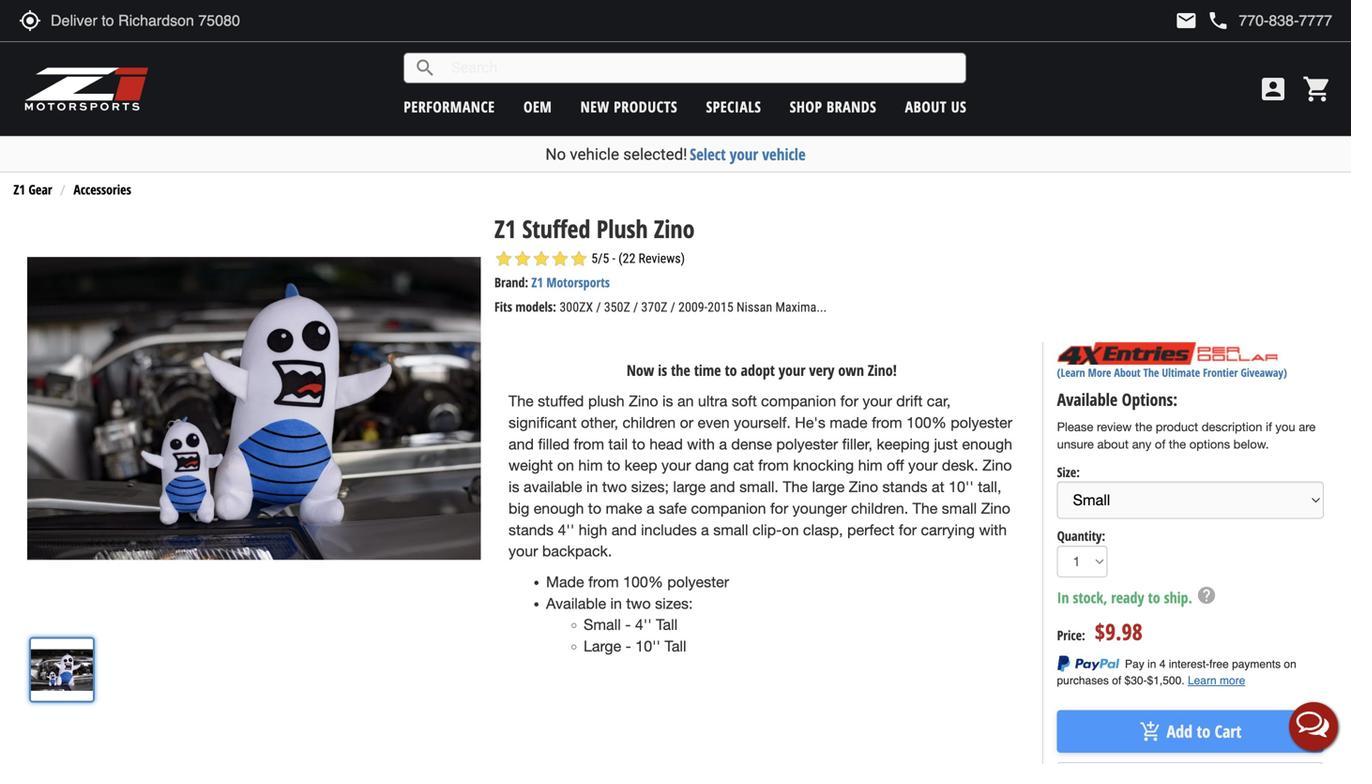 Task type: vqa. For each thing, say whether or not it's contained in the screenshot.
The Specials
yes



Task type: locate. For each thing, give the bounding box(es) containing it.
help
[[1197, 585, 1217, 606]]

in stock, ready to ship. help
[[1057, 585, 1217, 608]]

- right small on the bottom
[[625, 617, 631, 634]]

with down tall,
[[979, 522, 1007, 539]]

1 vertical spatial 100%
[[623, 574, 663, 591]]

1 vertical spatial z1
[[495, 212, 516, 245]]

to
[[725, 360, 737, 380], [632, 436, 646, 453], [607, 457, 620, 475], [588, 500, 602, 518], [1148, 588, 1161, 608], [1197, 721, 1211, 744]]

0 horizontal spatial z1
[[14, 181, 25, 199]]

0 horizontal spatial /
[[596, 300, 601, 316]]

1 horizontal spatial z1
[[495, 212, 516, 245]]

made
[[546, 574, 584, 591]]

polyester up 'sizes:'
[[668, 574, 729, 591]]

enough
[[962, 436, 1013, 453], [534, 500, 584, 518]]

1 vertical spatial -
[[626, 638, 631, 656]]

2 vertical spatial a
[[701, 522, 709, 539]]

new products
[[581, 97, 678, 117]]

zino!
[[868, 360, 897, 380]]

1 horizontal spatial him
[[858, 457, 883, 475]]

account_box link
[[1254, 74, 1293, 104]]

ultra
[[698, 393, 728, 410]]

select your vehicle link
[[690, 144, 806, 165]]

0 vertical spatial for
[[841, 393, 859, 410]]

0 horizontal spatial him
[[578, 457, 603, 475]]

0 vertical spatial with
[[687, 436, 715, 453]]

2 vertical spatial z1
[[532, 274, 543, 292]]

1 vertical spatial and
[[710, 479, 735, 496]]

about
[[905, 97, 947, 117], [1114, 365, 1141, 381]]

- right large
[[626, 638, 631, 656]]

now
[[627, 360, 654, 380]]

1 horizontal spatial and
[[612, 522, 637, 539]]

0 horizontal spatial vehicle
[[570, 145, 619, 164]]

models:
[[516, 298, 556, 316]]

100% up 'sizes:'
[[623, 574, 663, 591]]

your
[[730, 144, 758, 165], [779, 360, 806, 380], [863, 393, 892, 410], [662, 457, 691, 475], [908, 457, 938, 475], [509, 543, 538, 560]]

0 vertical spatial in
[[587, 479, 598, 496]]

/ right 370z
[[671, 300, 676, 316]]

and down dang
[[710, 479, 735, 496]]

motorsports
[[547, 274, 610, 292]]

2 - from the top
[[626, 638, 631, 656]]

with up dang
[[687, 436, 715, 453]]

the right of on the right of page
[[1169, 438, 1186, 452]]

0 vertical spatial z1
[[14, 181, 25, 199]]

1 horizontal spatial /
[[633, 300, 638, 316]]

1 horizontal spatial on
[[782, 522, 799, 539]]

/ right 350z
[[633, 300, 638, 316]]

vehicle right no
[[570, 145, 619, 164]]

2 vertical spatial and
[[612, 522, 637, 539]]

0 vertical spatial stands
[[883, 479, 928, 496]]

0 horizontal spatial available
[[546, 595, 606, 613]]

Search search field
[[437, 54, 966, 83]]

available down made
[[546, 595, 606, 613]]

unsure
[[1057, 438, 1094, 452]]

about
[[1098, 438, 1129, 452]]

from
[[872, 414, 903, 432], [574, 436, 604, 453], [758, 457, 789, 475], [589, 574, 619, 591]]

two
[[602, 479, 627, 496], [626, 595, 651, 613]]

0 vertical spatial two
[[602, 479, 627, 496]]

0 horizontal spatial large
[[673, 479, 706, 496]]

the up younger
[[783, 479, 808, 496]]

0 vertical spatial tall
[[656, 617, 678, 634]]

made
[[830, 414, 868, 432]]

1 vertical spatial two
[[626, 595, 651, 613]]

4'' up backpack.
[[558, 522, 575, 539]]

1 vertical spatial available
[[546, 595, 606, 613]]

available inside made from 100% polyester available in two sizes: small - 4'' tall large - 10'' tall
[[546, 595, 606, 613]]

perfect
[[847, 522, 895, 539]]

quantity:
[[1057, 527, 1106, 545]]

1 vertical spatial a
[[647, 500, 655, 518]]

0 horizontal spatial stands
[[509, 522, 554, 539]]

of
[[1155, 438, 1166, 452]]

2 horizontal spatial the
[[1169, 438, 1186, 452]]

1 horizontal spatial available
[[1057, 388, 1118, 411]]

large up safe
[[673, 479, 706, 496]]

zino right plush
[[654, 212, 695, 245]]

to right 'add'
[[1197, 721, 1211, 744]]

zino up children.
[[849, 479, 879, 496]]

on left clasp,
[[782, 522, 799, 539]]

(learn more about the ultimate frontier giveaway) link
[[1057, 365, 1287, 381]]

1 horizontal spatial about
[[1114, 365, 1141, 381]]

1 horizontal spatial with
[[979, 522, 1007, 539]]

stands down off
[[883, 479, 928, 496]]

0 vertical spatial 10''
[[949, 479, 974, 496]]

the left time
[[671, 360, 690, 380]]

large down knocking
[[812, 479, 845, 496]]

soft
[[732, 393, 757, 410]]

or
[[680, 414, 694, 432]]

2 vertical spatial for
[[899, 522, 917, 539]]

0 horizontal spatial 4''
[[558, 522, 575, 539]]

companion down small.
[[691, 500, 766, 518]]

2 / from the left
[[633, 300, 638, 316]]

0 vertical spatial a
[[719, 436, 727, 453]]

a down sizes;
[[647, 500, 655, 518]]

for up made
[[841, 393, 859, 410]]

for
[[841, 393, 859, 410], [770, 500, 788, 518], [899, 522, 917, 539]]

1 vertical spatial 4''
[[635, 617, 652, 634]]

0 vertical spatial is
[[658, 360, 667, 380]]

clasp,
[[803, 522, 843, 539]]

2 horizontal spatial /
[[671, 300, 676, 316]]

the up "options:"
[[1144, 365, 1159, 381]]

from right made
[[589, 574, 619, 591]]

below.
[[1234, 438, 1269, 452]]

enough up the desk.
[[962, 436, 1013, 453]]

small left clip-
[[713, 522, 748, 539]]

is left an
[[663, 393, 673, 410]]

0 vertical spatial polyester
[[951, 414, 1013, 432]]

to inside in stock, ready to ship. help
[[1148, 588, 1161, 608]]

vehicle down shop
[[762, 144, 806, 165]]

if
[[1266, 420, 1272, 435]]

in inside the stuffed plush zino is an ultra soft companion for your drift car, significant other, children or even yourself. he's made from 100% polyester and filled from tail to head with a dense polyester filler, keeping just enough weight on him to keep your dang cat from knocking him off your desk. zino is available in two sizes; large and small. the large zino stands at 10'' tall, big enough to make a safe companion for younger children. the small zino stands 4'' high and includes a small clip-on clasp, perfect for carrying with your backpack.
[[587, 479, 598, 496]]

and up weight
[[509, 436, 534, 453]]

$9.98
[[1095, 617, 1143, 647]]

add_shopping_cart
[[1140, 721, 1162, 744]]

the
[[1144, 365, 1159, 381], [509, 393, 534, 410], [783, 479, 808, 496], [913, 500, 938, 518]]

your down head
[[662, 457, 691, 475]]

z1 left stuffed
[[495, 212, 516, 245]]

for down children.
[[899, 522, 917, 539]]

2 horizontal spatial and
[[710, 479, 735, 496]]

to right time
[[725, 360, 737, 380]]

and down make
[[612, 522, 637, 539]]

0 vertical spatial the
[[671, 360, 690, 380]]

him up available
[[578, 457, 603, 475]]

phone link
[[1207, 9, 1333, 32]]

0 horizontal spatial for
[[770, 500, 788, 518]]

0 vertical spatial about
[[905, 97, 947, 117]]

1 horizontal spatial a
[[701, 522, 709, 539]]

him left off
[[858, 457, 883, 475]]

10''
[[949, 479, 974, 496], [636, 638, 661, 656]]

from down the other,
[[574, 436, 604, 453]]

0 horizontal spatial a
[[647, 500, 655, 518]]

account_box
[[1258, 74, 1289, 104]]

tall,
[[978, 479, 1002, 496]]

1 vertical spatial tall
[[665, 638, 687, 656]]

zino down tall,
[[981, 500, 1011, 518]]

0 vertical spatial -
[[625, 617, 631, 634]]

4'' inside the stuffed plush zino is an ultra soft companion for your drift car, significant other, children or even yourself. he's made from 100% polyester and filled from tail to head with a dense polyester filler, keeping just enough weight on him to keep your dang cat from knocking him off your desk. zino is available in two sizes; large and small. the large zino stands at 10'' tall, big enough to make a safe companion for younger children. the small zino stands 4'' high and includes a small clip-on clasp, perfect for carrying with your backpack.
[[558, 522, 575, 539]]

0 vertical spatial 100%
[[907, 414, 947, 432]]

is right now
[[658, 360, 667, 380]]

dang
[[695, 457, 729, 475]]

him
[[578, 457, 603, 475], [858, 457, 883, 475]]

available inside (learn more about the ultimate frontier giveaway) available options: please review the product description if you are unsure about any of the options below.
[[1057, 388, 1118, 411]]

available down more on the top right
[[1057, 388, 1118, 411]]

0 vertical spatial available
[[1057, 388, 1118, 411]]

2 horizontal spatial polyester
[[951, 414, 1013, 432]]

other,
[[581, 414, 619, 432]]

children
[[623, 414, 676, 432]]

big
[[509, 500, 530, 518]]

0 horizontal spatial small
[[713, 522, 748, 539]]

0 vertical spatial on
[[557, 457, 574, 475]]

(learn more about the ultimate frontier giveaway) available options: please review the product description if you are unsure about any of the options below.
[[1057, 365, 1316, 452]]

1 vertical spatial about
[[1114, 365, 1141, 381]]

0 vertical spatial 4''
[[558, 522, 575, 539]]

vehicle
[[762, 144, 806, 165], [570, 145, 619, 164]]

giveaway)
[[1241, 365, 1287, 381]]

1 - from the top
[[625, 617, 631, 634]]

weight
[[509, 457, 553, 475]]

0 horizontal spatial about
[[905, 97, 947, 117]]

on
[[557, 457, 574, 475], [782, 522, 799, 539]]

1 vertical spatial companion
[[691, 500, 766, 518]]

now is the time to adopt your very own zino!
[[627, 360, 897, 380]]

two up make
[[602, 479, 627, 496]]

1 horizontal spatial large
[[812, 479, 845, 496]]

1 horizontal spatial in
[[610, 595, 622, 613]]

0 horizontal spatial 10''
[[636, 638, 661, 656]]

10'' down the desk.
[[949, 479, 974, 496]]

two left 'sizes:'
[[626, 595, 651, 613]]

a down even
[[719, 436, 727, 453]]

3 / from the left
[[671, 300, 676, 316]]

two inside the stuffed plush zino is an ultra soft companion for your drift car, significant other, children or even yourself. he's made from 100% polyester and filled from tail to head with a dense polyester filler, keeping just enough weight on him to keep your dang cat from knocking him off your desk. zino is available in two sizes; large and small. the large zino stands at 10'' tall, big enough to make a safe companion for younger children. the small zino stands 4'' high and includes a small clip-on clasp, perfect for carrying with your backpack.
[[602, 479, 627, 496]]

0 horizontal spatial and
[[509, 436, 534, 453]]

brand:
[[495, 274, 529, 292]]

1 vertical spatial in
[[610, 595, 622, 613]]

to left the "ship."
[[1148, 588, 1161, 608]]

z1 left gear on the left
[[14, 181, 25, 199]]

polyester up 'just'
[[951, 414, 1013, 432]]

0 vertical spatial companion
[[761, 393, 836, 410]]

1 horizontal spatial small
[[942, 500, 977, 518]]

the inside (learn more about the ultimate frontier giveaway) available options: please review the product description if you are unsure about any of the options below.
[[1144, 365, 1159, 381]]

/ left 350z
[[596, 300, 601, 316]]

0 horizontal spatial 100%
[[623, 574, 663, 591]]

1 horizontal spatial enough
[[962, 436, 1013, 453]]

1 vertical spatial the
[[1135, 420, 1153, 435]]

2 vertical spatial polyester
[[668, 574, 729, 591]]

enough down available
[[534, 500, 584, 518]]

mail
[[1175, 9, 1198, 32]]

performance
[[404, 97, 495, 117]]

more
[[1088, 365, 1112, 381]]

the up any
[[1135, 420, 1153, 435]]

0 horizontal spatial with
[[687, 436, 715, 453]]

a right includes
[[701, 522, 709, 539]]

1 vertical spatial 10''
[[636, 638, 661, 656]]

even
[[698, 414, 730, 432]]

for up clip-
[[770, 500, 788, 518]]

polyester inside made from 100% polyester available in two sizes: small - 4'' tall large - 10'' tall
[[668, 574, 729, 591]]

polyester down he's
[[777, 436, 838, 453]]

2009-
[[679, 300, 708, 316]]

1 vertical spatial is
[[663, 393, 673, 410]]

4'' right small on the bottom
[[635, 617, 652, 634]]

a
[[719, 436, 727, 453], [647, 500, 655, 518], [701, 522, 709, 539]]

(learn
[[1057, 365, 1085, 381]]

2 vertical spatial the
[[1169, 438, 1186, 452]]

0 vertical spatial enough
[[962, 436, 1013, 453]]

zino up the children
[[629, 393, 658, 410]]

off
[[887, 457, 904, 475]]

add_shopping_cart add to cart
[[1140, 721, 1242, 744]]

1 vertical spatial polyester
[[777, 436, 838, 453]]

/
[[596, 300, 601, 316], [633, 300, 638, 316], [671, 300, 676, 316]]

head
[[650, 436, 683, 453]]

0 horizontal spatial on
[[557, 457, 574, 475]]

100% down car,
[[907, 414, 947, 432]]

companion up he's
[[761, 393, 836, 410]]

0 horizontal spatial in
[[587, 479, 598, 496]]

to right tail
[[632, 436, 646, 453]]

is up the big on the bottom left
[[509, 479, 520, 496]]

-
[[625, 617, 631, 634], [626, 638, 631, 656]]

in right available
[[587, 479, 598, 496]]

with
[[687, 436, 715, 453], [979, 522, 1007, 539]]

in up small on the bottom
[[610, 595, 622, 613]]

2 horizontal spatial for
[[899, 522, 917, 539]]

and
[[509, 436, 534, 453], [710, 479, 735, 496], [612, 522, 637, 539]]

the up significant
[[509, 393, 534, 410]]

z1 up the models:
[[532, 274, 543, 292]]

2 star from the left
[[513, 250, 532, 269]]

z1 gear
[[14, 181, 52, 199]]

1 horizontal spatial 100%
[[907, 414, 947, 432]]

about left us
[[905, 97, 947, 117]]

1 horizontal spatial 4''
[[635, 617, 652, 634]]

an
[[678, 393, 694, 410]]

cat
[[733, 457, 754, 475]]

small.
[[740, 479, 779, 496]]

small up 'carrying'
[[942, 500, 977, 518]]

selected!
[[623, 145, 687, 164]]

shopping_cart link
[[1298, 74, 1333, 104]]

about right more on the top right
[[1114, 365, 1141, 381]]

0 horizontal spatial polyester
[[668, 574, 729, 591]]

filler,
[[842, 436, 873, 453]]

my_location
[[19, 9, 41, 32]]

2 horizontal spatial z1
[[532, 274, 543, 292]]

1 horizontal spatial 10''
[[949, 479, 974, 496]]

new
[[581, 97, 610, 117]]

1 horizontal spatial stands
[[883, 479, 928, 496]]

on down filled
[[557, 457, 574, 475]]

4 star from the left
[[551, 250, 570, 269]]

dense
[[731, 436, 772, 453]]

in
[[587, 479, 598, 496], [610, 595, 622, 613]]

1 vertical spatial small
[[713, 522, 748, 539]]

0 horizontal spatial enough
[[534, 500, 584, 518]]

10'' right large
[[636, 638, 661, 656]]

1 vertical spatial enough
[[534, 500, 584, 518]]

stands down the big on the bottom left
[[509, 522, 554, 539]]

1 vertical spatial on
[[782, 522, 799, 539]]



Task type: describe. For each thing, give the bounding box(es) containing it.
price: $9.98
[[1057, 617, 1143, 647]]

1 horizontal spatial vehicle
[[762, 144, 806, 165]]

2 vertical spatial is
[[509, 479, 520, 496]]

about inside (learn more about the ultimate frontier giveaway) available options: please review the product description if you are unsure about any of the options below.
[[1114, 365, 1141, 381]]

mail link
[[1175, 9, 1198, 32]]

from up small.
[[758, 457, 789, 475]]

your up the at
[[908, 457, 938, 475]]

z1 stuffed plush zino star star star star star 5/5 - (22 reviews) brand: z1 motorsports fits models: 300zx / 350z / 370z / 2009-2015 nissan maxima...
[[495, 212, 827, 316]]

keeping
[[877, 436, 930, 453]]

100% inside the stuffed plush zino is an ultra soft companion for your drift car, significant other, children or even yourself. he's made from 100% polyester and filled from tail to head with a dense polyester filler, keeping just enough weight on him to keep your dang cat from knocking him off your desk. zino is available in two sizes; large and small. the large zino stands at 10'' tall, big enough to make a safe companion for younger children. the small zino stands 4'' high and includes a small clip-on clasp, perfect for carrying with your backpack.
[[907, 414, 947, 432]]

review
[[1097, 420, 1132, 435]]

small
[[584, 617, 621, 634]]

nissan
[[737, 300, 772, 316]]

products
[[614, 97, 678, 117]]

from inside made from 100% polyester available in two sizes: small - 4'' tall large - 10'' tall
[[589, 574, 619, 591]]

yourself.
[[734, 414, 791, 432]]

0 vertical spatial small
[[942, 500, 977, 518]]

you
[[1276, 420, 1296, 435]]

1 horizontal spatial the
[[1135, 420, 1153, 435]]

fits
[[495, 298, 512, 316]]

size:
[[1057, 463, 1080, 481]]

large
[[584, 638, 621, 656]]

us
[[951, 97, 967, 117]]

plush
[[597, 212, 648, 245]]

your down zino!
[[863, 393, 892, 410]]

two inside made from 100% polyester available in two sizes: small - 4'' tall large - 10'' tall
[[626, 595, 651, 613]]

10'' inside made from 100% polyester available in two sizes: small - 4'' tall large - 10'' tall
[[636, 638, 661, 656]]

the down the at
[[913, 500, 938, 518]]

about us
[[905, 97, 967, 117]]

zino up tall,
[[983, 457, 1012, 475]]

z1 motorsports logo image
[[23, 66, 150, 113]]

accessories link
[[74, 181, 131, 199]]

shop
[[790, 97, 823, 117]]

at
[[932, 479, 945, 496]]

select
[[690, 144, 726, 165]]

0 horizontal spatial the
[[671, 360, 690, 380]]

370z
[[641, 300, 668, 316]]

z1 gear link
[[14, 181, 52, 199]]

oem
[[524, 97, 552, 117]]

3 star from the left
[[532, 250, 551, 269]]

from up keeping at the right of the page
[[872, 414, 903, 432]]

desk.
[[942, 457, 979, 475]]

100% inside made from 100% polyester available in two sizes: small - 4'' tall large - 10'' tall
[[623, 574, 663, 591]]

z1 motorsports link
[[532, 274, 610, 292]]

vehicle inside the 'no vehicle selected! select your vehicle'
[[570, 145, 619, 164]]

1 / from the left
[[596, 300, 601, 316]]

high
[[579, 522, 607, 539]]

z1 for gear
[[14, 181, 25, 199]]

z1 for stuffed
[[495, 212, 516, 245]]

cart
[[1215, 721, 1242, 744]]

shop brands link
[[790, 97, 877, 117]]

in
[[1057, 588, 1069, 608]]

specials link
[[706, 97, 761, 117]]

younger
[[793, 500, 847, 518]]

car,
[[927, 393, 951, 410]]

description
[[1202, 420, 1263, 435]]

knocking
[[793, 457, 854, 475]]

shopping_cart
[[1303, 74, 1333, 104]]

made from 100% polyester available in two sizes: small - 4'' tall large - 10'' tall
[[546, 574, 729, 656]]

10'' inside the stuffed plush zino is an ultra soft companion for your drift car, significant other, children or even yourself. he's made from 100% polyester and filled from tail to head with a dense polyester filler, keeping just enough weight on him to keep your dang cat from knocking him off your desk. zino is available in two sizes; large and small. the large zino stands at 10'' tall, big enough to make a safe companion for younger children. the small zino stands 4'' high and includes a small clip-on clasp, perfect for carrying with your backpack.
[[949, 479, 974, 496]]

includes
[[641, 522, 697, 539]]

1 vertical spatial stands
[[509, 522, 554, 539]]

your left very
[[779, 360, 806, 380]]

safe
[[659, 500, 687, 518]]

drift
[[896, 393, 923, 410]]

sizes:
[[655, 595, 693, 613]]

to up "high"
[[588, 500, 602, 518]]

2 him from the left
[[858, 457, 883, 475]]

maxima...
[[775, 300, 827, 316]]

phone
[[1207, 9, 1230, 32]]

oem link
[[524, 97, 552, 117]]

2 horizontal spatial a
[[719, 436, 727, 453]]

search
[[414, 57, 437, 79]]

1 horizontal spatial polyester
[[777, 436, 838, 453]]

stock,
[[1073, 588, 1108, 608]]

1 vertical spatial for
[[770, 500, 788, 518]]

very
[[809, 360, 835, 380]]

performance link
[[404, 97, 495, 117]]

frontier
[[1203, 365, 1238, 381]]

please
[[1057, 420, 1094, 435]]

stuffed
[[522, 212, 591, 245]]

1 him from the left
[[578, 457, 603, 475]]

time
[[694, 360, 721, 380]]

your right "select"
[[730, 144, 758, 165]]

your down the big on the bottom left
[[509, 543, 538, 560]]

no
[[546, 145, 566, 164]]

significant
[[509, 414, 577, 432]]

5 star from the left
[[570, 250, 588, 269]]

mail phone
[[1175, 9, 1230, 32]]

1 horizontal spatial for
[[841, 393, 859, 410]]

adopt
[[741, 360, 775, 380]]

zino inside z1 stuffed plush zino star star star star star 5/5 - (22 reviews) brand: z1 motorsports fits models: 300zx / 350z / 370z / 2009-2015 nissan maxima...
[[654, 212, 695, 245]]

gear
[[28, 181, 52, 199]]

just
[[934, 436, 958, 453]]

specials
[[706, 97, 761, 117]]

own
[[838, 360, 864, 380]]

children.
[[851, 500, 909, 518]]

to down tail
[[607, 457, 620, 475]]

plush
[[588, 393, 625, 410]]

any
[[1132, 438, 1152, 452]]

keep
[[625, 457, 657, 475]]

1 vertical spatial with
[[979, 522, 1007, 539]]

filled
[[538, 436, 570, 453]]

options:
[[1122, 388, 1178, 411]]

product
[[1156, 420, 1199, 435]]

price:
[[1057, 627, 1086, 645]]

1 star from the left
[[495, 250, 513, 269]]

1 large from the left
[[673, 479, 706, 496]]

are
[[1299, 420, 1316, 435]]

add
[[1167, 721, 1193, 744]]

available
[[524, 479, 582, 496]]

in inside made from 100% polyester available in two sizes: small - 4'' tall large - 10'' tall
[[610, 595, 622, 613]]

4'' inside made from 100% polyester available in two sizes: small - 4'' tall large - 10'' tall
[[635, 617, 652, 634]]

0 vertical spatial and
[[509, 436, 534, 453]]

2 large from the left
[[812, 479, 845, 496]]



